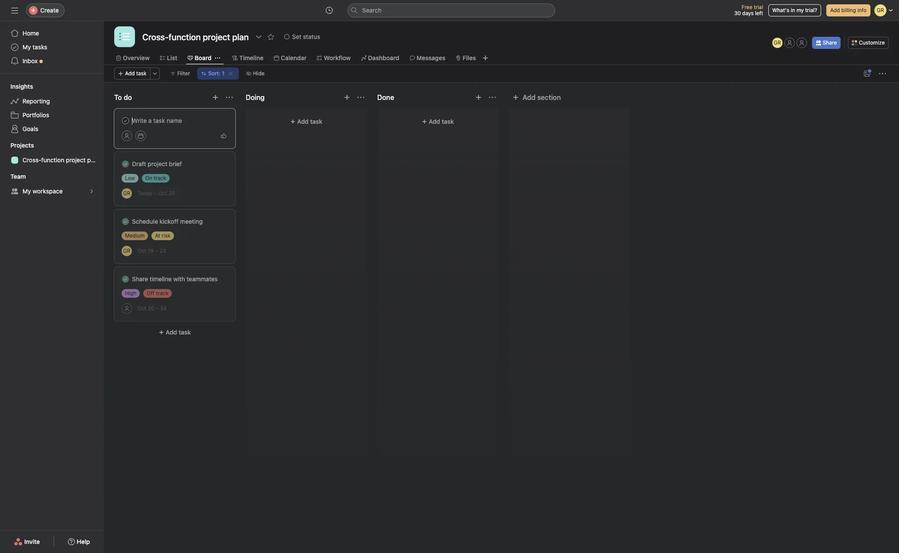 Task type: vqa. For each thing, say whether or not it's contained in the screenshot.
third Mark complete option from the top of the page
no



Task type: describe. For each thing, give the bounding box(es) containing it.
add inside button
[[523, 93, 536, 101]]

board
[[195, 54, 212, 61]]

0 vertical spatial gr button
[[772, 38, 783, 48]]

my tasks
[[23, 43, 47, 51]]

dashboard
[[368, 54, 399, 61]]

my for my tasks
[[23, 43, 31, 51]]

timeline link
[[232, 53, 264, 63]]

search button
[[348, 3, 555, 17]]

section
[[537, 93, 561, 101]]

filter
[[177, 70, 190, 77]]

insights button
[[0, 82, 33, 91]]

hide
[[253, 70, 265, 77]]

share button
[[812, 37, 841, 49]]

oct for schedule
[[138, 248, 146, 254]]

home link
[[5, 26, 99, 40]]

my workspace
[[23, 187, 63, 195]]

1 horizontal spatial project
[[148, 160, 167, 167]]

help button
[[62, 534, 96, 550]]

days
[[742, 10, 754, 16]]

free trial 30 days left
[[735, 4, 763, 16]]

inbox
[[23, 57, 38, 64]]

in
[[791, 7, 795, 13]]

more section actions image for done
[[489, 94, 496, 101]]

function
[[41, 156, 64, 164]]

team button
[[0, 172, 26, 181]]

risk
[[162, 232, 170, 239]]

to do
[[114, 93, 132, 101]]

reporting link
[[5, 94, 99, 108]]

add billing info
[[831, 7, 867, 13]]

overview link
[[116, 53, 150, 63]]

team
[[10, 173, 26, 180]]

filter button
[[166, 68, 194, 80]]

more section actions image
[[226, 94, 233, 101]]

projects element
[[0, 138, 104, 169]]

add tab image
[[482, 55, 489, 61]]

billing
[[842, 7, 856, 13]]

status
[[303, 33, 320, 40]]

search list box
[[348, 3, 555, 17]]

insights element
[[0, 79, 104, 138]]

1 completed image from the top
[[120, 116, 131, 126]]

on
[[145, 175, 152, 181]]

0 vertical spatial oct
[[158, 190, 167, 196]]

search
[[362, 6, 382, 14]]

portfolios link
[[5, 108, 99, 122]]

workflow link
[[317, 53, 351, 63]]

add inside button
[[831, 7, 840, 13]]

track for project
[[154, 175, 166, 181]]

show options image
[[255, 33, 262, 40]]

1 horizontal spatial 20
[[169, 190, 175, 196]]

customize
[[859, 39, 885, 46]]

my for my workspace
[[23, 187, 31, 195]]

set status
[[292, 33, 320, 40]]

clear image
[[228, 71, 233, 76]]

kickoff
[[160, 218, 178, 225]]

0 vertical spatial –
[[154, 190, 157, 196]]

timeline
[[150, 275, 172, 283]]

1
[[222, 70, 224, 77]]

more section actions image for doing
[[357, 94, 364, 101]]

what's
[[773, 7, 790, 13]]

tab actions image
[[215, 55, 220, 61]]

my workspace link
[[5, 184, 99, 198]]

19
[[148, 248, 154, 254]]

with
[[173, 275, 185, 283]]

what's in my trial?
[[773, 7, 818, 13]]

schedule
[[132, 218, 158, 225]]

off track
[[147, 290, 169, 296]]

list link
[[160, 53, 177, 63]]

completed image for share timeline with teammates
[[120, 274, 131, 284]]

goals link
[[5, 122, 99, 136]]

today
[[138, 190, 152, 196]]

tasks
[[33, 43, 47, 51]]

1 vertical spatial 20
[[148, 305, 154, 312]]

completed checkbox for schedule kickoff meeting
[[120, 216, 131, 227]]

0 horizontal spatial more actions image
[[152, 71, 157, 76]]

Write a task name text field
[[122, 116, 228, 126]]

left
[[755, 10, 763, 16]]

list image
[[119, 32, 130, 42]]

completed image for draft project brief
[[120, 159, 131, 169]]

files
[[463, 54, 476, 61]]

on track
[[145, 175, 166, 181]]

insights
[[10, 83, 33, 90]]

help
[[77, 538, 90, 545]]

trial?
[[806, 7, 818, 13]]

my
[[797, 7, 804, 13]]

1 completed checkbox from the top
[[120, 116, 131, 126]]

reporting
[[23, 97, 50, 105]]

track for timeline
[[156, 290, 169, 296]]

add section
[[523, 93, 561, 101]]

add billing info button
[[827, 4, 871, 16]]



Task type: locate. For each thing, give the bounding box(es) containing it.
add task image down "add tab" icon
[[475, 94, 482, 101]]

my left tasks
[[23, 43, 31, 51]]

1 vertical spatial completed image
[[120, 159, 131, 169]]

oct down on track
[[158, 190, 167, 196]]

– right today
[[154, 190, 157, 196]]

share for share
[[823, 39, 837, 46]]

set status button
[[280, 31, 324, 43]]

–
[[154, 190, 157, 196], [155, 248, 158, 254], [156, 305, 159, 312]]

0 vertical spatial gr
[[774, 39, 781, 46]]

0 vertical spatial completed checkbox
[[120, 116, 131, 126]]

0 vertical spatial my
[[23, 43, 31, 51]]

2 vertical spatial completed checkbox
[[120, 274, 131, 284]]

gr down what's
[[774, 39, 781, 46]]

my inside "link"
[[23, 187, 31, 195]]

1 horizontal spatial share
[[823, 39, 837, 46]]

gr for draft project brief
[[123, 190, 130, 196]]

gr button down medium
[[122, 246, 132, 256]]

1 vertical spatial share
[[132, 275, 148, 283]]

messages
[[417, 54, 446, 61]]

20
[[169, 190, 175, 196], [148, 305, 154, 312]]

add task image for to do
[[212, 94, 219, 101]]

0 vertical spatial share
[[823, 39, 837, 46]]

1 horizontal spatial more section actions image
[[489, 94, 496, 101]]

gr button for draft project brief
[[122, 188, 132, 198]]

gr down low at the top left of the page
[[123, 190, 130, 196]]

create
[[40, 6, 59, 14]]

workspace
[[33, 187, 63, 195]]

share up the high
[[132, 275, 148, 283]]

more actions image right save options image
[[879, 70, 886, 77]]

completed image up the high
[[120, 274, 131, 284]]

cross-
[[23, 156, 41, 164]]

cross-function project plan
[[23, 156, 99, 164]]

3 completed image from the top
[[120, 274, 131, 284]]

free
[[742, 4, 753, 10]]

add task image
[[344, 94, 351, 101]]

Completed checkbox
[[120, 116, 131, 126], [120, 216, 131, 227], [120, 274, 131, 284]]

more actions image
[[879, 70, 886, 77], [152, 71, 157, 76]]

customize button
[[848, 37, 889, 49]]

add task button
[[114, 68, 150, 80], [251, 114, 362, 129], [383, 114, 493, 129], [114, 325, 235, 340]]

project
[[66, 156, 86, 164], [148, 160, 167, 167]]

set
[[292, 33, 301, 40]]

sort: 1 button
[[197, 68, 239, 80]]

23
[[160, 248, 166, 254]]

None text field
[[140, 29, 251, 45]]

at risk
[[155, 232, 170, 239]]

share timeline with teammates
[[132, 275, 218, 283]]

timeline
[[239, 54, 264, 61]]

gr button
[[772, 38, 783, 48], [122, 188, 132, 198], [122, 246, 132, 256]]

teammates
[[187, 275, 218, 283]]

info
[[858, 7, 867, 13]]

calendar link
[[274, 53, 307, 63]]

1 vertical spatial gr
[[123, 190, 130, 196]]

messages link
[[410, 53, 446, 63]]

0 vertical spatial track
[[154, 175, 166, 181]]

completed checkbox up the high
[[120, 274, 131, 284]]

0 vertical spatial 20
[[169, 190, 175, 196]]

add task image for done
[[475, 94, 482, 101]]

cross-function project plan link
[[5, 153, 99, 167]]

medium
[[125, 232, 145, 239]]

plan
[[87, 156, 99, 164]]

2 vertical spatial oct
[[138, 305, 146, 312]]

project left plan
[[66, 156, 86, 164]]

high
[[125, 290, 136, 296]]

doing
[[246, 93, 265, 101]]

oct 19 – 23
[[138, 248, 166, 254]]

2 more section actions image from the left
[[489, 94, 496, 101]]

gr button down low at the top left of the page
[[122, 188, 132, 198]]

my down team
[[23, 187, 31, 195]]

add to starred image
[[267, 33, 274, 40]]

oct
[[158, 190, 167, 196], [138, 248, 146, 254], [138, 305, 146, 312]]

0 vertical spatial completed image
[[120, 116, 131, 126]]

invite
[[24, 538, 40, 545]]

home
[[23, 29, 39, 37]]

share
[[823, 39, 837, 46], [132, 275, 148, 283]]

2 completed image from the top
[[120, 159, 131, 169]]

– left 24
[[156, 305, 159, 312]]

global element
[[0, 21, 104, 73]]

add
[[831, 7, 840, 13], [125, 70, 135, 77], [523, 93, 536, 101], [297, 118, 309, 125], [429, 118, 440, 125], [166, 328, 177, 336]]

30
[[735, 10, 741, 16]]

sort: 1
[[208, 70, 224, 77]]

0 likes. click to like this task image
[[221, 133, 226, 138]]

20 right today
[[169, 190, 175, 196]]

0 horizontal spatial more section actions image
[[357, 94, 364, 101]]

more section actions image
[[357, 94, 364, 101], [489, 94, 496, 101]]

0 horizontal spatial share
[[132, 275, 148, 283]]

– for kickoff
[[155, 248, 158, 254]]

completed image down the to do
[[120, 116, 131, 126]]

draft project brief
[[132, 160, 182, 167]]

overview
[[123, 54, 150, 61]]

2 add task image from the left
[[475, 94, 482, 101]]

1 vertical spatial oct
[[138, 248, 146, 254]]

off
[[147, 290, 155, 296]]

task
[[136, 70, 147, 77], [310, 118, 322, 125], [442, 118, 454, 125], [179, 328, 191, 336]]

0 horizontal spatial add task image
[[212, 94, 219, 101]]

2 vertical spatial –
[[156, 305, 159, 312]]

completed checkbox for share timeline with teammates
[[120, 274, 131, 284]]

gr button down what's
[[772, 38, 783, 48]]

add task
[[125, 70, 147, 77], [297, 118, 322, 125], [429, 118, 454, 125], [166, 328, 191, 336]]

more actions image left filter dropdown button
[[152, 71, 157, 76]]

workflow
[[324, 54, 351, 61]]

2 vertical spatial gr button
[[122, 246, 132, 256]]

dashboard link
[[361, 53, 399, 63]]

0 horizontal spatial 20
[[148, 305, 154, 312]]

projects
[[10, 142, 34, 149]]

meeting
[[180, 218, 203, 225]]

project up on track
[[148, 160, 167, 167]]

1 vertical spatial completed checkbox
[[120, 216, 131, 227]]

board link
[[188, 53, 212, 63]]

inbox link
[[5, 54, 99, 68]]

portfolios
[[23, 111, 49, 119]]

my tasks link
[[5, 40, 99, 54]]

gr button for schedule kickoff meeting
[[122, 246, 132, 256]]

24
[[160, 305, 167, 312]]

hide sidebar image
[[11, 7, 18, 14]]

1 add task image from the left
[[212, 94, 219, 101]]

1 vertical spatial –
[[155, 248, 158, 254]]

oct 20 – 24
[[138, 305, 167, 312]]

1 my from the top
[[23, 43, 31, 51]]

my inside global element
[[23, 43, 31, 51]]

gr for schedule kickoff meeting
[[123, 247, 130, 254]]

gr
[[774, 39, 781, 46], [123, 190, 130, 196], [123, 247, 130, 254]]

0 horizontal spatial project
[[66, 156, 86, 164]]

share for share timeline with teammates
[[132, 275, 148, 283]]

what's in my trial? button
[[769, 4, 821, 16]]

share down "add billing info" button
[[823, 39, 837, 46]]

projects button
[[0, 141, 34, 150]]

invite button
[[8, 534, 46, 550]]

track right "on"
[[154, 175, 166, 181]]

today – oct 20
[[138, 190, 175, 196]]

add section button
[[509, 90, 565, 105]]

share inside button
[[823, 39, 837, 46]]

1 horizontal spatial add task image
[[475, 94, 482, 101]]

completed image
[[120, 216, 131, 227]]

1 more section actions image from the left
[[357, 94, 364, 101]]

oct left 19 on the top of the page
[[138, 248, 146, 254]]

add task image left more section actions icon
[[212, 94, 219, 101]]

goals
[[23, 125, 38, 132]]

teams element
[[0, 169, 104, 200]]

1 vertical spatial gr button
[[122, 188, 132, 198]]

see details, my workspace image
[[89, 189, 94, 194]]

my
[[23, 43, 31, 51], [23, 187, 31, 195]]

history image
[[326, 7, 333, 14]]

completed image
[[120, 116, 131, 126], [120, 159, 131, 169], [120, 274, 131, 284]]

completed checkbox up medium
[[120, 216, 131, 227]]

completed image left draft
[[120, 159, 131, 169]]

save options image
[[864, 70, 871, 77]]

– right 19 on the top of the page
[[155, 248, 158, 254]]

create button
[[26, 3, 64, 17]]

3 completed checkbox from the top
[[120, 274, 131, 284]]

files link
[[456, 53, 476, 63]]

2 vertical spatial gr
[[123, 247, 130, 254]]

Completed checkbox
[[120, 159, 131, 169]]

2 vertical spatial completed image
[[120, 274, 131, 284]]

track right off
[[156, 290, 169, 296]]

1 horizontal spatial more actions image
[[879, 70, 886, 77]]

gr down medium
[[123, 247, 130, 254]]

– for timeline
[[156, 305, 159, 312]]

sort:
[[208, 70, 221, 77]]

1 vertical spatial track
[[156, 290, 169, 296]]

add task image
[[212, 94, 219, 101], [475, 94, 482, 101]]

list
[[167, 54, 177, 61]]

oct left 24
[[138, 305, 146, 312]]

2 completed checkbox from the top
[[120, 216, 131, 227]]

brief
[[169, 160, 182, 167]]

done
[[377, 93, 394, 101]]

completed checkbox down the to do
[[120, 116, 131, 126]]

20 left 24
[[148, 305, 154, 312]]

draft
[[132, 160, 146, 167]]

1 vertical spatial my
[[23, 187, 31, 195]]

2 my from the top
[[23, 187, 31, 195]]

oct for share
[[138, 305, 146, 312]]



